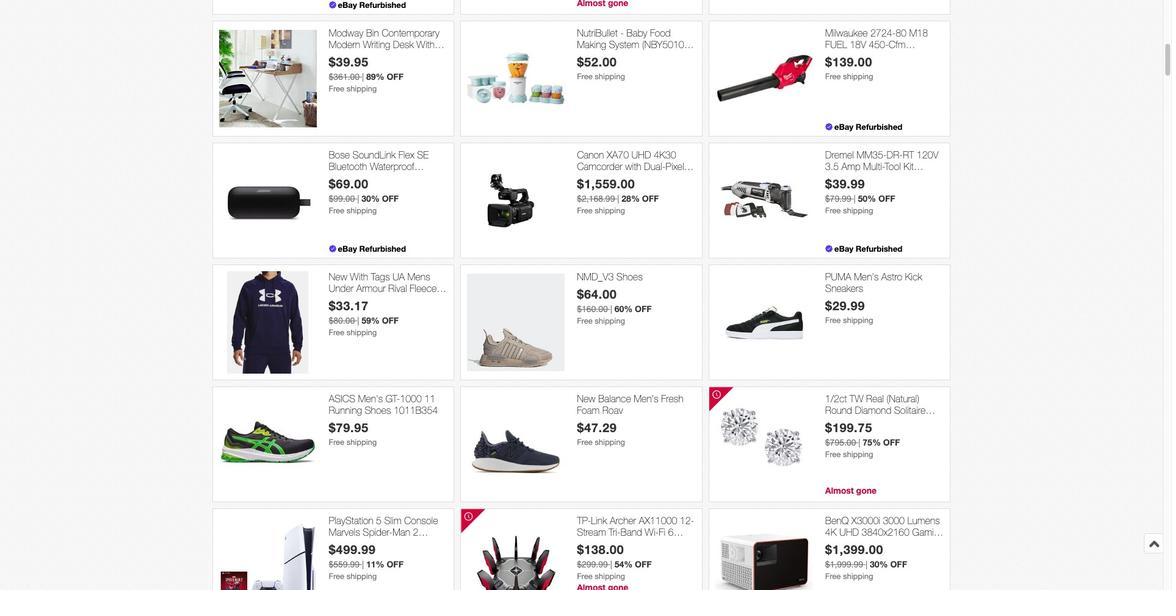 Task type: vqa. For each thing, say whether or not it's contained in the screenshot.


Task type: describe. For each thing, give the bounding box(es) containing it.
2724-
[[870, 27, 896, 38]]

white
[[911, 417, 934, 428]]

asics men's gt-1000 11 running shoes 1011b354 $79.95 free shipping
[[329, 394, 438, 448]]

cfm
[[889, 39, 906, 50]]

playstation 5 slim console marvels spider-man 2 bundle
[[329, 516, 438, 550]]

real
[[866, 394, 884, 405]]

gold
[[825, 429, 845, 440]]

30% for $1,399.00
[[870, 560, 888, 570]]

modway bin contemporary modern writing desk with storage cubbies in walnut
[[329, 27, 439, 62]]

refurbished up mm35- on the right of the page
[[856, 122, 902, 132]]

| for $499.99
[[362, 561, 364, 570]]

nutribullet - baby food making system (nby50100) blue
[[577, 27, 692, 62]]

free inside "$138.00 $299.99 | 54% off free shipping"
[[577, 573, 593, 582]]

- inside milwaukee 2724-80 m18 fuel 18v 450-cfm cordless leaf blower - bare, recon
[[914, 51, 918, 62]]

free inside $199.75 $795.00 | 75% off free shipping
[[825, 451, 841, 460]]

soundlink
[[353, 149, 396, 160]]

with
[[625, 161, 641, 172]]

bluetooth inside bose soundlink flex se bluetooth waterproof speaker, certified refurbished
[[329, 161, 367, 172]]

amp
[[842, 161, 861, 172]]

band
[[621, 527, 642, 538]]

almost gone
[[825, 486, 877, 496]]

fi
[[659, 527, 665, 538]]

$499.99 $559.99 | 11% off free shipping
[[329, 543, 403, 582]]

se
[[417, 149, 429, 160]]

$795.00
[[825, 438, 856, 448]]

$361.00
[[329, 72, 360, 82]]

refurbished up astro
[[856, 244, 902, 254]]

gone
[[856, 486, 877, 496]]

$2,168.99
[[577, 194, 615, 204]]

gt-
[[386, 394, 400, 405]]

cubbies
[[363, 51, 397, 62]]

1/2ct tw real (natural) round diamond solitaire stud earrings in 14k white gold link
[[825, 394, 944, 440]]

shipping inside $69.00 $99.00 | 30% off free shipping
[[347, 206, 377, 216]]

- inside nutribullet - baby food making system (nby50100) blue
[[620, 27, 624, 38]]

multi-
[[863, 161, 885, 172]]

xa70
[[607, 149, 629, 160]]

m18
[[909, 27, 928, 38]]

shipping inside "$138.00 $299.99 | 54% off free shipping"
[[595, 573, 625, 582]]

puma men's astro kick sneakers $29.99 free shipping
[[825, 272, 922, 325]]

shipping inside "$499.99 $559.99 | 11% off free shipping"
[[347, 573, 377, 582]]

men's for running
[[358, 394, 383, 405]]

120v
[[917, 149, 938, 160]]

diamond
[[855, 405, 891, 416]]

fuel
[[825, 39, 847, 50]]

ua
[[393, 272, 405, 283]]

16:9
[[905, 539, 924, 550]]

recon
[[825, 63, 852, 73]]

tri-
[[609, 527, 621, 538]]

shipping inside 'puma men's astro kick sneakers $29.99 free shipping'
[[843, 316, 873, 325]]

2
[[413, 527, 418, 538]]

playstation
[[329, 516, 373, 527]]

dr-
[[887, 149, 903, 160]]

| for $138.00
[[610, 561, 612, 570]]

tp-
[[577, 516, 591, 527]]

free inside $52.00 free shipping
[[577, 72, 593, 81]]

shipping inside $39.99 $79.99 | 50% off free shipping
[[843, 206, 873, 216]]

28%
[[622, 194, 640, 204]]

stud
[[825, 417, 844, 428]]

free inside the nmd_v3 shoes $64.00 $160.00 | 60% off free shipping
[[577, 317, 593, 326]]

kit
[[904, 161, 914, 172]]

shipping inside $52.00 free shipping
[[595, 72, 625, 81]]

men's for $29.99
[[854, 272, 879, 283]]

mens
[[408, 272, 430, 283]]

certified
[[367, 173, 401, 184]]

ebay refurbished up mm35- on the right of the page
[[834, 122, 902, 132]]

$1,559.00
[[577, 177, 635, 191]]

ebay for $39.99
[[834, 244, 853, 254]]

nmd_v3 shoes $64.00 $160.00 | 60% off free shipping
[[577, 272, 652, 326]]

system
[[609, 39, 639, 50]]

| for $33.17
[[357, 316, 359, 326]]

off for $69.00
[[382, 194, 399, 204]]

new for armour
[[329, 272, 347, 283]]

nmd_v3 shoes link
[[577, 272, 696, 283]]

| for $1,559.00
[[617, 194, 619, 204]]

$47.29
[[577, 421, 617, 435]]

shipping inside $199.75 $795.00 | 75% off free shipping
[[843, 451, 873, 460]]

uhd inside canon xa70 uhd 4k30 camcorder with dual-pixel autofocus
[[632, 149, 651, 160]]

projector
[[825, 539, 861, 550]]

off for $1,399.00
[[890, 560, 907, 570]]

running
[[329, 405, 362, 416]]

4k
[[825, 527, 837, 538]]

(natural)
[[887, 394, 919, 405]]

shipping inside $39.95 $361.00 | 89% off free shipping
[[347, 84, 377, 94]]

sneakers
[[825, 283, 863, 294]]

shipping inside $33.17 $80.00 | 59% off free shipping
[[347, 329, 377, 338]]

| for $39.95
[[362, 72, 364, 82]]

| for $69.00
[[357, 194, 359, 204]]

$299.99
[[577, 561, 608, 570]]

$39.99
[[825, 177, 865, 191]]

| inside the nmd_v3 shoes $64.00 $160.00 | 60% off free shipping
[[610, 305, 612, 314]]

$33.17
[[329, 299, 369, 313]]

shipping inside new balance men's fresh foam roav $47.29 free shipping
[[595, 438, 625, 448]]

roav
[[602, 405, 623, 416]]

$139.00 free shipping
[[825, 54, 873, 81]]

storage
[[329, 51, 360, 62]]

11
[[424, 394, 435, 405]]

free inside "$499.99 $559.99 | 11% off free shipping"
[[329, 573, 344, 582]]

off for $199.75
[[883, 438, 900, 448]]

free inside new balance men's fresh foam roav $47.29 free shipping
[[577, 438, 593, 448]]

new balance men's fresh foam roav link
[[577, 394, 696, 417]]

6
[[668, 527, 674, 538]]

$80.00
[[329, 316, 355, 326]]

refurbished)
[[864, 173, 915, 184]]

shipping inside the $139.00 free shipping
[[843, 72, 873, 81]]

man
[[392, 527, 410, 538]]

free inside the $139.00 free shipping
[[825, 72, 841, 81]]

pixel
[[666, 161, 684, 172]]

modway bin contemporary modern writing desk with storage cubbies in walnut link
[[329, 27, 448, 62]]

$1,399.00 $1,999.99 | 30% off free shipping
[[825, 543, 907, 582]]

men's inside new balance men's fresh foam roav $47.29 free shipping
[[634, 394, 658, 405]]

1/2ct
[[825, 394, 847, 405]]

bose soundlink flex se bluetooth waterproof speaker, certified refurbished
[[329, 149, 429, 196]]

playstation 5 slim console marvels spider-man 2 bundle link
[[329, 516, 448, 550]]

off for $138.00
[[635, 560, 652, 570]]

$139.00
[[825, 54, 872, 69]]

ebay up dremel
[[834, 122, 853, 132]]

off for $39.95
[[387, 72, 403, 82]]

shoes inside asics men's gt-1000 11 running shoes 1011b354 $79.95 free shipping
[[365, 405, 391, 416]]

hoody
[[403, 295, 430, 306]]

ebay for $69.00
[[338, 244, 357, 254]]

$69.00
[[329, 177, 369, 191]]

astro
[[881, 272, 902, 283]]

shipping inside asics men's gt-1000 11 running shoes 1011b354 $79.95 free shipping
[[347, 438, 377, 448]]

new with tags ua mens under armour rival fleece sweatshirt jacket hoody
[[329, 272, 437, 306]]



Task type: locate. For each thing, give the bounding box(es) containing it.
1 horizontal spatial gaming
[[912, 527, 944, 538]]

1 vertical spatial bluetooth
[[863, 539, 902, 550]]

new up foam
[[577, 394, 596, 405]]

$33.17 $80.00 | 59% off free shipping
[[329, 299, 399, 338]]

| inside $33.17 $80.00 | 59% off free shipping
[[357, 316, 359, 326]]

1 horizontal spatial shoes
[[616, 272, 643, 283]]

shoes down 'gt-'
[[365, 405, 391, 416]]

| left 59%
[[357, 316, 359, 326]]

new
[[329, 272, 347, 283], [577, 394, 596, 405]]

rt
[[903, 149, 914, 160]]

| left 89%
[[362, 72, 364, 82]]

shoes
[[616, 272, 643, 283], [365, 405, 391, 416]]

14k
[[892, 417, 909, 428]]

- up system on the top
[[620, 27, 624, 38]]

solitaire
[[894, 405, 926, 416]]

leaf
[[864, 51, 881, 62]]

off inside $199.75 $795.00 | 75% off free shipping
[[883, 438, 900, 448]]

shipping down 60%
[[595, 317, 625, 326]]

1/2ct tw real (natural) round diamond solitaire stud earrings in 14k white gold
[[825, 394, 934, 440]]

free down $559.99
[[329, 573, 344, 582]]

$52.00 free shipping
[[577, 54, 625, 81]]

men's inside asics men's gt-1000 11 running shoes 1011b354 $79.95 free shipping
[[358, 394, 383, 405]]

shipping down 50%
[[843, 206, 873, 216]]

new balance men's fresh foam roav $47.29 free shipping
[[577, 394, 683, 448]]

off right '75%'
[[883, 438, 900, 448]]

uhd
[[632, 149, 651, 160], [839, 527, 859, 538]]

free inside $1,399.00 $1,999.99 | 30% off free shipping
[[825, 573, 841, 582]]

gaming inside benq x3000i 3000 lumens 4k uhd 3840x2160 gaming projector bluetooth 16:9
[[912, 527, 944, 538]]

50%
[[858, 194, 876, 204]]

link
[[591, 516, 607, 527]]

12-
[[680, 516, 694, 527]]

shipping down $29.99
[[843, 316, 873, 325]]

89%
[[366, 72, 384, 82]]

free
[[577, 72, 593, 81], [825, 72, 841, 81], [329, 84, 344, 94], [329, 206, 344, 216], [577, 206, 593, 216], [825, 206, 841, 216], [825, 316, 841, 325], [577, 317, 593, 326], [329, 329, 344, 338], [329, 438, 344, 448], [577, 438, 593, 448], [825, 451, 841, 460], [329, 573, 344, 582], [577, 573, 593, 582], [825, 573, 841, 582]]

bluetooth down 3840x2160
[[863, 539, 902, 550]]

round
[[825, 405, 852, 416]]

asics men's gt-1000 11 running shoes 1011b354 link
[[329, 394, 448, 417]]

in for $199.75
[[882, 417, 889, 428]]

free inside $39.95 $361.00 | 89% off free shipping
[[329, 84, 344, 94]]

in down desk
[[400, 51, 407, 62]]

(certified
[[825, 173, 861, 184]]

$1,399.00
[[825, 543, 883, 557]]

benq x3000i 3000 lumens 4k uhd 3840x2160 gaming projector bluetooth 16:9
[[825, 516, 944, 550]]

0 vertical spatial bluetooth
[[329, 161, 367, 172]]

shipping inside $1,399.00 $1,999.99 | 30% off free shipping
[[843, 573, 873, 582]]

men's inside 'puma men's astro kick sneakers $29.99 free shipping'
[[854, 272, 879, 283]]

off inside $39.95 $361.00 | 89% off free shipping
[[387, 72, 403, 82]]

free down $1,999.99
[[825, 573, 841, 582]]

$39.95 $361.00 | 89% off free shipping
[[329, 54, 403, 94]]

off inside "$499.99 $559.99 | 11% off free shipping"
[[387, 560, 403, 570]]

shoes inside the nmd_v3 shoes $64.00 $160.00 | 60% off free shipping
[[616, 272, 643, 283]]

free inside $33.17 $80.00 | 59% off free shipping
[[329, 329, 344, 338]]

1 vertical spatial with
[[350, 272, 368, 283]]

off for $33.17
[[382, 316, 399, 326]]

off inside "$138.00 $299.99 | 54% off free shipping"
[[635, 560, 652, 570]]

free inside asics men's gt-1000 11 running shoes 1011b354 $79.95 free shipping
[[329, 438, 344, 448]]

shoes up 60%
[[616, 272, 643, 283]]

| down $1,399.00
[[866, 561, 868, 570]]

| left '75%'
[[858, 438, 860, 448]]

1 vertical spatial shoes
[[365, 405, 391, 416]]

with up armour
[[350, 272, 368, 283]]

1 horizontal spatial with
[[416, 39, 435, 50]]

fresh
[[661, 394, 683, 405]]

free down $139.00
[[825, 72, 841, 81]]

almost
[[825, 486, 854, 496]]

| inside $39.95 $361.00 | 89% off free shipping
[[362, 72, 364, 82]]

free down the $299.99
[[577, 573, 593, 582]]

off right 50%
[[878, 194, 895, 204]]

off down certified
[[382, 194, 399, 204]]

| for $199.75
[[858, 438, 860, 448]]

$1,559.00 $2,168.99 | 28% off free shipping
[[577, 177, 659, 216]]

new inside the new with tags ua mens under armour rival fleece sweatshirt jacket hoody
[[329, 272, 347, 283]]

- left bare,
[[914, 51, 918, 62]]

1 horizontal spatial 30%
[[870, 560, 888, 570]]

$1,999.99
[[825, 561, 863, 570]]

4k30
[[654, 149, 676, 160]]

shipping down $99.00
[[347, 206, 377, 216]]

free down $47.29
[[577, 438, 593, 448]]

with inside modway bin contemporary modern writing desk with storage cubbies in walnut
[[416, 39, 435, 50]]

uhd up with
[[632, 149, 651, 160]]

ebay
[[834, 122, 853, 132], [338, 244, 357, 254], [834, 244, 853, 254]]

ebay up the under at left
[[338, 244, 357, 254]]

30% down certified
[[362, 194, 380, 204]]

off inside $33.17 $80.00 | 59% off free shipping
[[382, 316, 399, 326]]

| right $99.00
[[357, 194, 359, 204]]

| inside "$1,559.00 $2,168.99 | 28% off free shipping"
[[617, 194, 619, 204]]

0 vertical spatial 30%
[[362, 194, 380, 204]]

refurbished up tags
[[359, 244, 406, 254]]

59%
[[362, 316, 380, 326]]

shipping down $52.00
[[595, 72, 625, 81]]

1 horizontal spatial bluetooth
[[863, 539, 902, 550]]

0 horizontal spatial uhd
[[632, 149, 651, 160]]

off inside $69.00 $99.00 | 30% off free shipping
[[382, 194, 399, 204]]

with inside the new with tags ua mens under armour rival fleece sweatshirt jacket hoody
[[350, 272, 368, 283]]

1 vertical spatial gaming
[[577, 539, 609, 550]]

off right 60%
[[635, 304, 652, 314]]

3.5
[[825, 161, 839, 172]]

1 vertical spatial uhd
[[839, 527, 859, 538]]

0 horizontal spatial new
[[329, 272, 347, 283]]

shipping inside "$1,559.00 $2,168.99 | 28% off free shipping"
[[595, 206, 625, 216]]

| left 11%
[[362, 561, 364, 570]]

men's left 'gt-'
[[358, 394, 383, 405]]

0 vertical spatial new
[[329, 272, 347, 283]]

uhd inside benq x3000i 3000 lumens 4k uhd 3840x2160 gaming projector bluetooth 16:9
[[839, 527, 859, 538]]

free down $361.00 at left
[[329, 84, 344, 94]]

60%
[[615, 304, 633, 314]]

refurbished inside bose soundlink flex se bluetooth waterproof speaker, certified refurbished
[[329, 185, 377, 196]]

shipping down $47.29
[[595, 438, 625, 448]]

1 horizontal spatial uhd
[[839, 527, 859, 538]]

free down $79.99
[[825, 206, 841, 216]]

men's left fresh
[[634, 394, 658, 405]]

0 vertical spatial in
[[400, 51, 407, 62]]

blower
[[884, 51, 912, 62]]

off right 59%
[[382, 316, 399, 326]]

| inside $199.75 $795.00 | 75% off free shipping
[[858, 438, 860, 448]]

tags
[[371, 272, 390, 283]]

0 horizontal spatial gaming
[[577, 539, 609, 550]]

shipping down $2,168.99 at the top
[[595, 206, 625, 216]]

2 horizontal spatial men's
[[854, 272, 879, 283]]

milwaukee 2724-80 m18 fuel 18v 450-cfm cordless leaf blower - bare, recon link
[[825, 27, 944, 73]]

$138.00
[[577, 543, 624, 557]]

free down $52.00
[[577, 72, 593, 81]]

free inside $39.99 $79.99 | 50% off free shipping
[[825, 206, 841, 216]]

$52.00
[[577, 54, 617, 69]]

$39.99 $79.99 | 50% off free shipping
[[825, 177, 895, 216]]

0 horizontal spatial -
[[620, 27, 624, 38]]

1 vertical spatial in
[[882, 417, 889, 428]]

off for $499.99
[[387, 560, 403, 570]]

$160.00
[[577, 305, 608, 314]]

archer
[[610, 516, 636, 527]]

milwaukee
[[825, 27, 868, 38]]

| for $1,399.00
[[866, 561, 868, 570]]

in left '14k'
[[882, 417, 889, 428]]

gaming down stream
[[577, 539, 609, 550]]

shipping down 11%
[[347, 573, 377, 582]]

shipping down 54%
[[595, 573, 625, 582]]

$138.00 $299.99 | 54% off free shipping
[[577, 543, 652, 582]]

off down 16:9
[[890, 560, 907, 570]]

puma
[[825, 272, 851, 283]]

3000
[[883, 516, 905, 527]]

slim
[[384, 516, 401, 527]]

| inside "$138.00 $299.99 | 54% off free shipping"
[[610, 561, 612, 570]]

shipping down $79.95
[[347, 438, 377, 448]]

| for $39.99
[[854, 194, 856, 204]]

off for $1,559.00
[[642, 194, 659, 204]]

uhd up the projector
[[839, 527, 859, 538]]

| inside "$499.99 $559.99 | 11% off free shipping"
[[362, 561, 364, 570]]

free inside 'puma men's astro kick sneakers $29.99 free shipping'
[[825, 316, 841, 325]]

ebay refurbished
[[834, 122, 902, 132], [338, 244, 406, 254], [834, 244, 902, 254]]

new up the under at left
[[329, 272, 347, 283]]

puma men's astro kick sneakers link
[[825, 272, 944, 295]]

free down $2,168.99 at the top
[[577, 206, 593, 216]]

in inside modway bin contemporary modern writing desk with storage cubbies in walnut
[[400, 51, 407, 62]]

canon
[[577, 149, 604, 160]]

spider-
[[363, 527, 392, 538]]

$64.00
[[577, 287, 617, 302]]

0 horizontal spatial bluetooth
[[329, 161, 367, 172]]

off for $39.99
[[878, 194, 895, 204]]

off right 28%
[[642, 194, 659, 204]]

1 horizontal spatial new
[[577, 394, 596, 405]]

new for $47.29
[[577, 394, 596, 405]]

off inside $39.99 $79.99 | 50% off free shipping
[[878, 194, 895, 204]]

off inside $1,399.00 $1,999.99 | 30% off free shipping
[[890, 560, 907, 570]]

new inside new balance men's fresh foam roav $47.29 free shipping
[[577, 394, 596, 405]]

shipping
[[595, 72, 625, 81], [843, 72, 873, 81], [347, 84, 377, 94], [347, 206, 377, 216], [595, 206, 625, 216], [843, 206, 873, 216], [843, 316, 873, 325], [595, 317, 625, 326], [347, 329, 377, 338], [347, 438, 377, 448], [595, 438, 625, 448], [843, 451, 873, 460], [347, 573, 377, 582], [595, 573, 625, 582], [843, 573, 873, 582]]

gaming inside tp-link archer ax11000 12- stream tri-band wi-fi 6 gaming router
[[577, 539, 609, 550]]

off inside the nmd_v3 shoes $64.00 $160.00 | 60% off free shipping
[[635, 304, 652, 314]]

shipping inside the nmd_v3 shoes $64.00 $160.00 | 60% off free shipping
[[595, 317, 625, 326]]

free inside $69.00 $99.00 | 30% off free shipping
[[329, 206, 344, 216]]

0 horizontal spatial in
[[400, 51, 407, 62]]

1 horizontal spatial in
[[882, 417, 889, 428]]

contemporary
[[382, 27, 439, 38]]

free down $160.00
[[577, 317, 593, 326]]

$499.99
[[329, 543, 376, 557]]

30% down $1,399.00
[[870, 560, 888, 570]]

kick
[[905, 272, 922, 283]]

| left 60%
[[610, 305, 612, 314]]

modway
[[329, 27, 363, 38]]

dremel mm35-dr-rt 120v 3.5 amp multi-tool kit (certified refurbished) link
[[825, 149, 944, 184]]

0 vertical spatial -
[[620, 27, 624, 38]]

waterproof
[[370, 161, 414, 172]]

bluetooth inside benq x3000i 3000 lumens 4k uhd 3840x2160 gaming projector bluetooth 16:9
[[863, 539, 902, 550]]

0 vertical spatial with
[[416, 39, 435, 50]]

shipping down '75%'
[[843, 451, 873, 460]]

0 vertical spatial uhd
[[632, 149, 651, 160]]

refurbished down the speaker,
[[329, 185, 377, 196]]

balance
[[598, 394, 631, 405]]

mm35-
[[857, 149, 887, 160]]

free down $80.00 at the left bottom
[[329, 329, 344, 338]]

lumens
[[907, 516, 940, 527]]

$29.99
[[825, 299, 865, 313]]

autofocus
[[577, 173, 618, 184]]

dremel mm35-dr-rt 120v 3.5 amp multi-tool kit (certified refurbished)
[[825, 149, 938, 184]]

ebay up "puma"
[[834, 244, 853, 254]]

shipping down $139.00
[[843, 72, 873, 81]]

30% for $69.00
[[362, 194, 380, 204]]

shipping down 89%
[[347, 84, 377, 94]]

1 horizontal spatial men's
[[634, 394, 658, 405]]

1 vertical spatial 30%
[[870, 560, 888, 570]]

$79.95
[[329, 421, 369, 435]]

free down $79.95
[[329, 438, 344, 448]]

off right 89%
[[387, 72, 403, 82]]

| inside $1,399.00 $1,999.99 | 30% off free shipping
[[866, 561, 868, 570]]

ebay refurbished for $69.00
[[338, 244, 406, 254]]

in inside 1/2ct tw real (natural) round diamond solitaire stud earrings in 14k white gold
[[882, 417, 889, 428]]

off inside "$1,559.00 $2,168.99 | 28% off free shipping"
[[642, 194, 659, 204]]

walnut
[[409, 51, 437, 62]]

off right 11%
[[387, 560, 403, 570]]

with up walnut
[[416, 39, 435, 50]]

in for $39.95
[[400, 51, 407, 62]]

free down $29.99
[[825, 316, 841, 325]]

bluetooth up the speaker,
[[329, 161, 367, 172]]

bin
[[366, 27, 379, 38]]

gaming down lumens
[[912, 527, 944, 538]]

ebay refurbished for $39.99
[[834, 244, 902, 254]]

| left 54%
[[610, 561, 612, 570]]

1 vertical spatial -
[[914, 51, 918, 62]]

0 horizontal spatial men's
[[358, 394, 383, 405]]

30% inside $69.00 $99.00 | 30% off free shipping
[[362, 194, 380, 204]]

ax11000
[[639, 516, 677, 527]]

off
[[387, 72, 403, 82], [382, 194, 399, 204], [642, 194, 659, 204], [878, 194, 895, 204], [635, 304, 652, 314], [382, 316, 399, 326], [883, 438, 900, 448], [387, 560, 403, 570], [635, 560, 652, 570], [890, 560, 907, 570]]

0 horizontal spatial shoes
[[365, 405, 391, 416]]

off right 54%
[[635, 560, 652, 570]]

$39.95
[[329, 54, 369, 69]]

| left 50%
[[854, 194, 856, 204]]

1 horizontal spatial -
[[914, 51, 918, 62]]

free down $99.00
[[329, 206, 344, 216]]

| left 28%
[[617, 194, 619, 204]]

| inside $39.99 $79.99 | 50% off free shipping
[[854, 194, 856, 204]]

0 horizontal spatial 30%
[[362, 194, 380, 204]]

0 vertical spatial shoes
[[616, 272, 643, 283]]

shipping down 59%
[[347, 329, 377, 338]]

0 vertical spatial gaming
[[912, 527, 944, 538]]

0 horizontal spatial with
[[350, 272, 368, 283]]

men's up sneakers
[[854, 272, 879, 283]]

earrings
[[847, 417, 880, 428]]

ebay refurbished up tags
[[338, 244, 406, 254]]

free inside "$1,559.00 $2,168.99 | 28% off free shipping"
[[577, 206, 593, 216]]

shipping down $1,999.99
[[843, 573, 873, 582]]

30% inside $1,399.00 $1,999.99 | 30% off free shipping
[[870, 560, 888, 570]]

1 vertical spatial new
[[577, 394, 596, 405]]

sweatshirt
[[329, 295, 371, 306]]

nutribullet
[[577, 27, 618, 38]]

x3000i
[[851, 516, 880, 527]]

| inside $69.00 $99.00 | 30% off free shipping
[[357, 194, 359, 204]]

free down $795.00
[[825, 451, 841, 460]]

ebay refurbished up astro
[[834, 244, 902, 254]]



